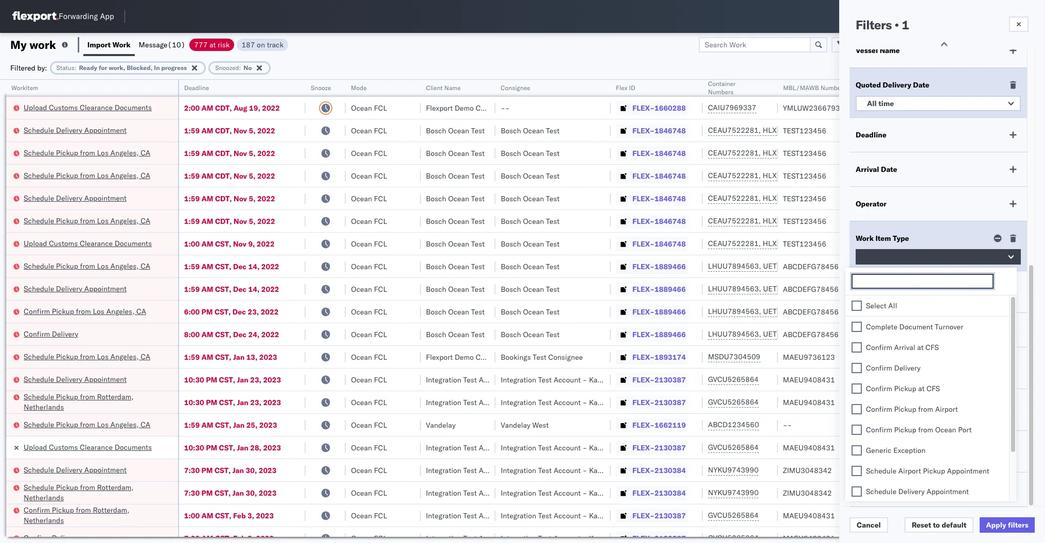 Task type: vqa. For each thing, say whether or not it's contained in the screenshot.
16th the FLEX-
yes



Task type: locate. For each thing, give the bounding box(es) containing it.
numbers inside mbl/mawb numbers button
[[821, 84, 847, 92]]

2023 up 7:30 am cst, feb 3, 2023
[[256, 511, 274, 520]]

7:30
[[184, 466, 200, 475], [184, 488, 200, 498], [184, 534, 200, 543]]

all left time
[[868, 99, 878, 108]]

actions
[[1004, 84, 1025, 92]]

confirm delivery button down confirm pickup from rotterdam, netherlands
[[24, 533, 78, 543]]

moving
[[887, 443, 912, 453]]

all down the "ready for customs clearance"
[[889, 301, 898, 311]]

rotterdam, for 10:30 pm cst, jan 23, 2023
[[97, 392, 134, 401]]

file exception
[[870, 40, 918, 49]]

1 horizontal spatial work
[[856, 234, 874, 243]]

1 5, from the top
[[249, 126, 256, 135]]

dec up 6:00 pm cst, dec 23, 2022
[[233, 285, 247, 294]]

2 flexport demo consignee from the top
[[426, 353, 511, 362]]

5 integration from the top
[[501, 488, 537, 498]]

lagerfeld for confirm pickup from rotterdam, netherlands button
[[605, 511, 635, 520]]

import work button
[[83, 33, 135, 56]]

4 hlxu8034992 from the top
[[818, 194, 868, 203]]

0 vertical spatial 7:30
[[184, 466, 200, 475]]

deadline down the all time at the right of page
[[856, 130, 887, 140]]

1 feb from the top
[[233, 511, 246, 520]]

upload customs clearance documents link
[[24, 102, 152, 113], [24, 238, 152, 248], [24, 442, 152, 452]]

1 horizontal spatial numbers
[[821, 84, 847, 92]]

0 horizontal spatial exception
[[856, 325, 891, 335]]

name inside "button"
[[445, 84, 461, 92]]

confirm pickup from los angeles, ca link
[[24, 306, 146, 316]]

upload customs clearance documents for 2nd the upload customs clearance documents button from the bottom of the page
[[24, 103, 152, 112]]

flex id button
[[611, 82, 693, 92]]

1 vertical spatial at
[[918, 343, 924, 352]]

7:30 down 1:00 am cst, feb 3, 2023
[[184, 534, 200, 543]]

-
[[501, 103, 506, 113], [506, 103, 510, 113], [583, 375, 588, 384], [977, 375, 981, 384], [583, 398, 588, 407], [784, 421, 788, 430], [788, 421, 793, 430], [583, 443, 588, 452], [583, 466, 588, 475], [583, 488, 588, 498], [583, 511, 588, 520], [583, 534, 588, 543]]

19 flex- from the top
[[633, 511, 655, 520]]

at left jaehyung
[[919, 384, 925, 393]]

integration test account - karl lagerfeld for schedule delivery appointment link for 7:30 pm cst, jan 30, 2023
[[501, 466, 635, 475]]

2023 right 25,
[[259, 421, 277, 430]]

flexport. image
[[12, 11, 59, 22]]

delivery inside flexport managed delivery
[[856, 367, 885, 376]]

schedule pickup from rotterdam, netherlands link
[[24, 392, 165, 412], [24, 482, 165, 503]]

23, for confirm pickup from los angeles, ca
[[248, 307, 259, 316]]

0 horizontal spatial airport
[[899, 467, 922, 476]]

7:30 down 10:30 pm cst, jan 28, 2023
[[184, 466, 200, 475]]

import work
[[87, 40, 131, 49]]

cst, up 8:00 am cst, dec 24, 2022
[[215, 307, 231, 316]]

schedule pickup from los angeles, ca button
[[24, 148, 150, 159], [24, 170, 150, 182], [24, 216, 150, 227], [24, 261, 150, 272], [24, 351, 150, 363], [24, 419, 150, 431]]

angeles, for sixth schedule pickup from los angeles, ca button from the bottom
[[110, 148, 139, 157]]

0 horizontal spatial name
[[445, 84, 461, 92]]

0 vertical spatial confirm delivery button
[[24, 329, 78, 340]]

3 netherlands from the top
[[24, 516, 64, 525]]

appointment for schedule delivery appointment link associated with 1:59 am cdt, nov 5, 2022
[[84, 193, 127, 203]]

10:30 pm cst, jan 23, 2023 up 1:59 am cst, jan 25, 2023
[[184, 398, 281, 407]]

import up for
[[87, 40, 111, 49]]

0 vertical spatial confirm delivery
[[24, 329, 78, 339]]

1 vertical spatial 30,
[[246, 488, 257, 498]]

ca for 5th schedule pickup from los angeles, ca button
[[141, 352, 150, 361]]

1 vertical spatial schedule pickup from rotterdam, netherlands link
[[24, 482, 165, 503]]

30, up 1:00 am cst, feb 3, 2023
[[246, 488, 257, 498]]

3 upload customs clearance documents from the top
[[24, 443, 152, 452]]

1 flex- from the top
[[633, 103, 655, 113]]

gaurav jawla for ymluw236679313
[[928, 103, 970, 113]]

1 karl from the top
[[589, 375, 603, 384]]

numbers up ymluw236679313
[[821, 84, 847, 92]]

5 gvcu5265864 from the top
[[709, 534, 759, 543]]

1 vertical spatial 2130384
[[655, 488, 686, 498]]

0 vertical spatial zimu3048342
[[784, 466, 833, 475]]

0 vertical spatial cfs
[[926, 343, 940, 352]]

confirm delivery down confirm pickup from los angeles, ca button
[[24, 329, 78, 339]]

0 vertical spatial gaurav jawla
[[928, 103, 970, 113]]

jan down 13,
[[237, 375, 249, 384]]

gvcu5265864 for confirm delivery
[[709, 534, 759, 543]]

status right do
[[869, 485, 891, 494]]

None checkbox
[[852, 301, 863, 311], [852, 322, 863, 332], [852, 487, 863, 497], [852, 301, 863, 311], [852, 322, 863, 332], [852, 487, 863, 497]]

0 vertical spatial name
[[880, 46, 901, 55]]

2 fcl from the top
[[374, 126, 387, 135]]

6 lagerfeld from the top
[[605, 511, 635, 520]]

1
[[903, 17, 910, 32]]

1 vertical spatial status
[[869, 485, 891, 494]]

2 vertical spatial upload
[[24, 443, 47, 452]]

2 vertical spatial confirm delivery
[[24, 533, 78, 543]]

flex-1889466 for schedule pickup from los angeles, ca
[[633, 262, 686, 271]]

0 vertical spatial 14,
[[249, 262, 260, 271]]

abcdefg78456546 for confirm delivery
[[784, 330, 853, 339]]

cfs down the document
[[926, 343, 940, 352]]

2 feb from the top
[[233, 534, 246, 543]]

flex
[[616, 84, 628, 92]]

customs inside flexport import customs
[[856, 409, 887, 418]]

type right item
[[894, 234, 910, 243]]

5 fcl from the top
[[374, 194, 387, 203]]

schedule pickup from rotterdam, netherlands link for 7:30
[[24, 482, 165, 503]]

resize handle column header for client name "button"
[[484, 80, 496, 543]]

jan up 25,
[[237, 398, 249, 407]]

10:30 pm cst, jan 28, 2023
[[184, 443, 281, 452]]

5 integration test account - karl lagerfeld from the top
[[501, 488, 635, 498]]

0 vertical spatial gaurav
[[928, 103, 951, 113]]

1 vertical spatial 7:30
[[184, 488, 200, 498]]

1 vertical spatial 10:30
[[184, 398, 204, 407]]

1 vandelay from the left
[[426, 421, 456, 430]]

schedule delivery appointment link
[[24, 125, 127, 135], [24, 193, 127, 203], [24, 284, 127, 294], [24, 374, 127, 384], [24, 465, 127, 475]]

1 schedule pickup from los angeles, ca from the top
[[24, 148, 150, 157]]

pickup inside confirm pickup from rotterdam, netherlands
[[52, 505, 74, 515]]

0 horizontal spatial import
[[87, 40, 111, 49]]

0 vertical spatial arrival
[[856, 165, 880, 174]]

1:00 for 1:00 am cst, nov 9, 2022
[[184, 239, 200, 248]]

6 integration test account - karl lagerfeld from the top
[[501, 511, 635, 520]]

1 jawla from the top
[[953, 103, 970, 113]]

--
[[501, 103, 510, 113], [784, 421, 793, 430]]

2 vertical spatial rotterdam,
[[93, 505, 130, 515]]

3 upload customs clearance documents link from the top
[[24, 442, 152, 452]]

3 schedule delivery appointment link from the top
[[24, 284, 127, 294]]

1 10:30 from the top
[[184, 375, 204, 384]]

2023 down 1:00 am cst, feb 3, 2023
[[256, 534, 274, 543]]

jawla
[[953, 103, 970, 113], [953, 149, 970, 158]]

jan left 25,
[[233, 421, 245, 430]]

2 hlxu6269489, from the top
[[763, 148, 816, 158]]

1 vertical spatial upload
[[24, 239, 47, 248]]

import inside button
[[87, 40, 111, 49]]

integration for confirm pickup from rotterdam, netherlands link
[[501, 511, 537, 520]]

angeles, inside 'link'
[[106, 307, 135, 316]]

flex-2130384 for schedule pickup from rotterdam, netherlands
[[633, 488, 686, 498]]

client name button
[[421, 82, 486, 92]]

3 integration test account - karl lagerfeld from the top
[[501, 443, 635, 452]]

schedule airport pickup appointment
[[867, 467, 990, 476]]

2 vertical spatial netherlands
[[24, 516, 64, 525]]

appointment
[[84, 125, 127, 135], [84, 193, 127, 203], [84, 284, 127, 293], [84, 375, 127, 384], [84, 465, 127, 475], [948, 467, 990, 476], [927, 487, 970, 496]]

operator down arrival date
[[856, 199, 887, 209]]

pm up 1:59 am cst, jan 25, 2023
[[206, 398, 217, 407]]

0 vertical spatial confirm delivery link
[[24, 329, 78, 339]]

1 vertical spatial schedule pickup from rotterdam, netherlands
[[24, 483, 134, 502]]

2 flex-1889466 from the top
[[633, 285, 686, 294]]

clearance inside the "ready for customs clearance"
[[856, 291, 892, 300]]

4 1:59 from the top
[[184, 194, 200, 203]]

0 vertical spatial 10:30
[[184, 375, 204, 384]]

7:30 pm cst, jan 30, 2023 down 10:30 pm cst, jan 28, 2023
[[184, 466, 277, 475]]

4 schedule pickup from los angeles, ca from the top
[[24, 261, 150, 271]]

4 fcl from the top
[[374, 171, 387, 181]]

6 hlxu8034992 from the top
[[818, 239, 868, 248]]

gaurav down quoted delivery date
[[928, 103, 951, 113]]

lhuu7894563, uetu5238478 for schedule pickup from los angeles, ca
[[709, 262, 814, 271]]

cst, up 1:59 am cst, jan 25, 2023
[[219, 398, 235, 407]]

jan up 1:00 am cst, feb 3, 2023
[[233, 488, 244, 498]]

1 gaurav jawla from the top
[[928, 103, 970, 113]]

2130384 for schedule pickup from rotterdam, netherlands
[[655, 488, 686, 498]]

1 vertical spatial flexport demo consignee
[[426, 353, 511, 362]]

1 vertical spatial confirm delivery link
[[24, 533, 78, 543]]

cfs for confirm arrival at cfs
[[926, 343, 940, 352]]

0 vertical spatial at
[[210, 40, 216, 49]]

flex-2130384
[[633, 466, 686, 475], [633, 488, 686, 498]]

2130387 for schedule pickup from rotterdam, netherlands
[[655, 398, 686, 407]]

3 ceau7522281, hlxu6269489, hlxu8034992 from the top
[[709, 171, 868, 180]]

23, up 24,
[[248, 307, 259, 316]]

11 ocean fcl from the top
[[351, 330, 387, 339]]

30, down 28,
[[246, 466, 257, 475]]

0 horizontal spatial :
[[75, 64, 76, 71]]

zimu3048342 for schedule pickup from rotterdam, netherlands
[[784, 488, 833, 498]]

schedule delivery appointment link for 1:59 am cst, dec 14, 2022
[[24, 284, 127, 294]]

ca
[[141, 148, 150, 157], [141, 171, 150, 180], [141, 216, 150, 225], [141, 261, 150, 271], [137, 307, 146, 316], [141, 352, 150, 361], [141, 420, 150, 429]]

schedule for second schedule pickup from los angeles, ca button from the top
[[24, 171, 54, 180]]

1889466 for confirm delivery
[[655, 330, 686, 339]]

2 nyku9743990 from the top
[[709, 488, 759, 498]]

1 horizontal spatial :
[[239, 64, 241, 71]]

by:
[[37, 63, 47, 72]]

9 ocean fcl from the top
[[351, 285, 387, 294]]

at for confirm arrival at cfs
[[918, 343, 924, 352]]

10:30 down 1:59 am cst, jan 25, 2023
[[184, 443, 204, 452]]

2 flex- from the top
[[633, 126, 655, 135]]

appointment for first schedule delivery appointment link from the top of the page
[[84, 125, 127, 135]]

4 schedule pickup from los angeles, ca button from the top
[[24, 261, 150, 272]]

date
[[914, 80, 930, 90], [882, 165, 898, 174]]

2023 for schedule delivery appointment button associated with 7:30 pm cst, jan 30, 2023
[[259, 466, 277, 475]]

1 horizontal spatial status
[[869, 485, 891, 494]]

operator
[[928, 84, 952, 92], [856, 199, 887, 209]]

0 vertical spatial 30,
[[246, 466, 257, 475]]

schedule for schedule delivery appointment button associated with 1:59 am cst, dec 14, 2022
[[24, 284, 54, 293]]

0 vertical spatial 23,
[[248, 307, 259, 316]]

0 vertical spatial 3,
[[248, 511, 254, 520]]

1 schedule pickup from los angeles, ca button from the top
[[24, 148, 150, 159]]

airport down jaehyung
[[936, 405, 959, 414]]

5 am from the top
[[202, 194, 214, 203]]

0 vertical spatial import
[[87, 40, 111, 49]]

maeu9408431 for schedule pickup from rotterdam, netherlands
[[784, 398, 836, 407]]

cst, down 1:00 am cst, nov 9, 2022
[[215, 262, 231, 271]]

8 fcl from the top
[[374, 262, 387, 271]]

los for 5th schedule pickup from los angeles, ca button
[[97, 352, 109, 361]]

2023 down 28,
[[259, 466, 277, 475]]

filters • 1
[[856, 17, 910, 32]]

vandelay west
[[501, 421, 549, 430]]

2023 for sixth schedule pickup from los angeles, ca button from the top of the page
[[259, 421, 277, 430]]

1 horizontal spatial arrival
[[895, 343, 916, 352]]

2023 for 1st confirm delivery button from the bottom of the page
[[256, 534, 274, 543]]

1 vertical spatial 14,
[[249, 285, 260, 294]]

1 horizontal spatial ready
[[856, 284, 878, 293]]

2 confirm delivery button from the top
[[24, 533, 78, 543]]

1662119
[[655, 421, 686, 430]]

1 horizontal spatial import
[[887, 402, 911, 411]]

upload customs clearance documents
[[24, 103, 152, 112], [24, 239, 152, 248], [24, 443, 152, 452]]

0 vertical spatial 1:00
[[184, 239, 200, 248]]

4 1846748 from the top
[[655, 194, 686, 203]]

15 ocean fcl from the top
[[351, 421, 387, 430]]

at left risk
[[210, 40, 216, 49]]

1 schedule delivery appointment button from the top
[[24, 125, 127, 136]]

0 vertical spatial 1:59 am cst, dec 14, 2022
[[184, 262, 279, 271]]

integration test account - karl lagerfeld
[[501, 375, 635, 384], [501, 398, 635, 407], [501, 443, 635, 452], [501, 466, 635, 475], [501, 488, 635, 498], [501, 511, 635, 520], [501, 534, 635, 543]]

airport down 'transit'
[[899, 467, 922, 476]]

1:59 am cst, dec 14, 2022 down 1:00 am cst, nov 9, 2022
[[184, 262, 279, 271]]

0 horizontal spatial ready
[[79, 64, 97, 71]]

integration for 10:30's schedule pickup from rotterdam, netherlands link
[[501, 398, 537, 407]]

jan
[[233, 353, 245, 362], [237, 375, 249, 384], [237, 398, 249, 407], [233, 421, 245, 430], [237, 443, 249, 452], [233, 466, 244, 475], [233, 488, 244, 498]]

select all
[[867, 301, 898, 311]]

: for status
[[75, 64, 76, 71]]

1:00 am cst, nov 9, 2022
[[184, 239, 275, 248]]

1 vertical spatial jawla
[[953, 149, 970, 158]]

jan left 13,
[[233, 353, 245, 362]]

10:30 up 1:59 am cst, jan 25, 2023
[[184, 398, 204, 407]]

1 vertical spatial operator
[[856, 199, 887, 209]]

0 vertical spatial flex-2130384
[[633, 466, 686, 475]]

1:59 am cdt, nov 5, 2022 for second schedule pickup from los angeles, ca button from the top
[[184, 171, 275, 181]]

3, up 7:30 am cst, feb 3, 2023
[[248, 511, 254, 520]]

0 horizontal spatial numbers
[[709, 88, 734, 96]]

2 vertical spatial documents
[[115, 443, 152, 452]]

1 horizontal spatial exception
[[894, 446, 926, 455]]

inbond
[[856, 451, 881, 460]]

nov
[[234, 126, 247, 135], [234, 149, 247, 158], [234, 171, 247, 181], [234, 194, 247, 203], [234, 217, 247, 226], [233, 239, 247, 248]]

14, up 6:00 pm cst, dec 23, 2022
[[249, 285, 260, 294]]

None checkbox
[[852, 342, 863, 353], [852, 363, 863, 373], [852, 384, 863, 394], [852, 404, 863, 415], [852, 425, 863, 435], [852, 445, 863, 456], [852, 466, 863, 476], [852, 342, 863, 353], [852, 363, 863, 373], [852, 384, 863, 394], [852, 404, 863, 415], [852, 425, 863, 435], [852, 445, 863, 456], [852, 466, 863, 476]]

8 ocean fcl from the top
[[351, 262, 387, 271]]

2023 up 1:00 am cst, feb 3, 2023
[[259, 488, 277, 498]]

None text field
[[856, 278, 993, 286]]

0 horizontal spatial work
[[113, 40, 131, 49]]

confirm delivery button down confirm pickup from los angeles, ca button
[[24, 329, 78, 340]]

gaurav down all time button
[[928, 149, 951, 158]]

0 vertical spatial status
[[56, 64, 75, 71]]

7:30 pm cst, jan 30, 2023 up 1:00 am cst, feb 3, 2023
[[184, 488, 277, 498]]

1 1:59 from the top
[[184, 126, 200, 135]]

ready left for
[[79, 64, 97, 71]]

list box containing select all
[[846, 296, 1010, 543]]

exception down select
[[856, 325, 891, 335]]

uetu5238478
[[764, 262, 814, 271], [764, 284, 814, 294], [764, 307, 814, 316], [764, 330, 814, 339]]

type up confirm arrival at cfs
[[893, 325, 909, 335]]

pm up 1:00 am cst, feb 3, 2023
[[202, 488, 213, 498]]

cst,
[[215, 239, 231, 248], [215, 262, 231, 271], [215, 285, 231, 294], [215, 307, 231, 316], [215, 330, 231, 339], [215, 353, 231, 362], [219, 375, 235, 384], [219, 398, 235, 407], [215, 421, 231, 430], [219, 443, 235, 452], [215, 466, 231, 475], [215, 488, 231, 498], [215, 511, 231, 520], [215, 534, 231, 543]]

feb up 7:30 am cst, feb 3, 2023
[[233, 511, 246, 520]]

0 vertical spatial flexport demo consignee
[[426, 103, 511, 113]]

0 vertical spatial feb
[[233, 511, 246, 520]]

1 vertical spatial 1:00
[[184, 511, 200, 520]]

ca inside 'link'
[[137, 307, 146, 316]]

2130384 for schedule delivery appointment
[[655, 466, 686, 475]]

filters
[[856, 17, 893, 32]]

jan down 10:30 pm cst, jan 28, 2023
[[233, 466, 244, 475]]

exception inside 'list box'
[[894, 446, 926, 455]]

8 1:59 from the top
[[184, 353, 200, 362]]

2 : from the left
[[239, 64, 241, 71]]

cst, up 10:30 pm cst, jan 28, 2023
[[215, 421, 231, 430]]

deadline up 2:00
[[184, 84, 209, 92]]

from inside 'link'
[[76, 307, 91, 316]]

5 schedule pickup from los angeles, ca link from the top
[[24, 351, 150, 362]]

generic exception
[[867, 446, 926, 455]]

los for sixth schedule pickup from los angeles, ca button from the top of the page
[[97, 420, 109, 429]]

0 vertical spatial all
[[868, 99, 878, 108]]

confirm pickup from rotterdam, netherlands link
[[24, 505, 165, 526]]

quoted
[[856, 80, 882, 90]]

3 schedule delivery appointment button from the top
[[24, 284, 127, 295]]

rotterdam, inside confirm pickup from rotterdam, netherlands
[[93, 505, 130, 515]]

1 1:00 from the top
[[184, 239, 200, 248]]

1:59 am cdt, nov 5, 2022
[[184, 126, 275, 135], [184, 149, 275, 158], [184, 171, 275, 181], [184, 194, 275, 203], [184, 217, 275, 226]]

angeles, for confirm pickup from los angeles, ca button
[[106, 307, 135, 316]]

19 fcl from the top
[[374, 511, 387, 520]]

1 vertical spatial cfs
[[927, 384, 941, 393]]

0 vertical spatial netherlands
[[24, 402, 64, 412]]

2 vertical spatial 10:30
[[184, 443, 204, 452]]

4 flex-1889466 from the top
[[633, 330, 686, 339]]

4 account from the top
[[554, 466, 581, 475]]

lagerfeld for schedule pickup from rotterdam, netherlands button associated with 10:30 pm cst, jan 23, 2023
[[605, 398, 635, 407]]

2 schedule pickup from los angeles, ca link from the top
[[24, 170, 150, 181]]

23, up 25,
[[250, 398, 262, 407]]

3 test123456 from the top
[[784, 171, 827, 181]]

flexport demo consignee for bookings test consignee
[[426, 353, 511, 362]]

flex-2130384 button
[[616, 463, 688, 478], [616, 463, 688, 478], [616, 486, 688, 500], [616, 486, 688, 500]]

aug
[[234, 103, 248, 113]]

: left the no
[[239, 64, 241, 71]]

ready left for on the bottom right
[[856, 284, 878, 293]]

dec up 8:00 am cst, dec 24, 2022
[[233, 307, 246, 316]]

exception down confirm pickup from ocean port
[[894, 446, 926, 455]]

2 demo from the top
[[455, 353, 474, 362]]

: up workitem button
[[75, 64, 76, 71]]

0 vertical spatial upload customs clearance documents link
[[24, 102, 152, 113]]

1 30, from the top
[[246, 466, 257, 475]]

0 vertical spatial 10:30 pm cst, jan 23, 2023
[[184, 375, 281, 384]]

schedule for schedule pickup from rotterdam, netherlands button associated with 10:30 pm cst, jan 23, 2023
[[24, 392, 54, 401]]

rotterdam, for 1:00 am cst, feb 3, 2023
[[93, 505, 130, 515]]

1 vertical spatial gaurav jawla
[[928, 149, 970, 158]]

0 vertical spatial 2130384
[[655, 466, 686, 475]]

0 vertical spatial work
[[113, 40, 131, 49]]

list box
[[846, 296, 1010, 543]]

6 flex-1846748 from the top
[[633, 239, 686, 248]]

confirm delivery down confirm arrival at cfs
[[867, 364, 921, 373]]

0 vertical spatial jawla
[[953, 103, 970, 113]]

19,
[[249, 103, 260, 113]]

1 vertical spatial 10:30 pm cst, jan 23, 2023
[[184, 398, 281, 407]]

777 at risk
[[194, 40, 230, 49]]

dec left 24,
[[233, 330, 247, 339]]

dec down 1:00 am cst, nov 9, 2022
[[233, 262, 247, 271]]

cst, up 7:30 am cst, feb 3, 2023
[[215, 511, 231, 520]]

upload customs clearance documents button
[[24, 102, 152, 114], [24, 238, 152, 250]]

schedule delivery appointment link for 7:30 pm cst, jan 30, 2023
[[24, 465, 127, 475]]

1 lagerfeld from the top
[[605, 375, 635, 384]]

confirm delivery link down confirm pickup from rotterdam, netherlands
[[24, 533, 78, 543]]

1 vertical spatial arrival
[[895, 343, 916, 352]]

name right vessel
[[880, 46, 901, 55]]

15 flex- from the top
[[633, 421, 655, 430]]

time
[[879, 99, 895, 108]]

gvcu5265864 for confirm pickup from rotterdam, netherlands
[[709, 511, 759, 520]]

1 vertical spatial work
[[856, 234, 874, 243]]

0 vertical spatial upload customs clearance documents
[[24, 103, 152, 112]]

ca for sixth schedule pickup from los angeles, ca button from the bottom
[[141, 148, 150, 157]]

1 vertical spatial gaurav
[[928, 149, 951, 158]]

cfs up 'confirm pickup from airport'
[[927, 384, 941, 393]]

1 vertical spatial upload customs clearance documents button
[[24, 238, 152, 250]]

abcdefg78456546 for schedule pickup from los angeles, ca
[[784, 262, 853, 271]]

cst, up 1:00 am cst, feb 3, 2023
[[215, 488, 231, 498]]

1846748
[[655, 126, 686, 135], [655, 149, 686, 158], [655, 171, 686, 181], [655, 194, 686, 203], [655, 217, 686, 226], [655, 239, 686, 248]]

dec for confirm pickup from los angeles, ca
[[233, 307, 246, 316]]

1 flex-1846748 from the top
[[633, 126, 686, 135]]

resize handle column header
[[166, 80, 178, 543], [294, 80, 306, 543], [334, 80, 346, 543], [409, 80, 421, 543], [484, 80, 496, 543], [599, 80, 611, 543], [691, 80, 704, 543], [766, 80, 778, 543], [910, 80, 923, 543], [985, 80, 997, 543], [1020, 80, 1032, 543]]

3 ocean fcl from the top
[[351, 149, 387, 158]]

schedule
[[24, 125, 54, 135], [24, 148, 54, 157], [24, 171, 54, 180], [24, 193, 54, 203], [24, 216, 54, 225], [24, 261, 54, 271], [24, 284, 54, 293], [24, 352, 54, 361], [24, 375, 54, 384], [24, 392, 54, 401], [24, 420, 54, 429], [24, 465, 54, 475], [867, 467, 897, 476], [24, 483, 54, 492], [867, 487, 897, 496]]

1 schedule pickup from rotterdam, netherlands from the top
[[24, 392, 134, 412]]

16 ocean fcl from the top
[[351, 443, 387, 452]]

2 jawla from the top
[[953, 149, 970, 158]]

5 resize handle column header from the left
[[484, 80, 496, 543]]

schedule pickup from los angeles, ca link for 4th schedule pickup from los angeles, ca button from the bottom
[[24, 216, 150, 226]]

operator up all time button
[[928, 84, 952, 92]]

1 vertical spatial 1:59 am cst, dec 14, 2022
[[184, 285, 279, 294]]

schedule delivery appointment button
[[24, 125, 127, 136], [24, 193, 127, 204], [24, 284, 127, 295], [24, 374, 127, 385], [24, 465, 127, 476]]

schedule for first schedule delivery appointment button from the top
[[24, 125, 54, 135]]

numbers inside the container numbers
[[709, 88, 734, 96]]

7 fcl from the top
[[374, 239, 387, 248]]

2023 for 5th schedule pickup from los angeles, ca button
[[259, 353, 277, 362]]

5 1846748 from the top
[[655, 217, 686, 226]]

flex-1889466 button
[[616, 259, 688, 274], [616, 259, 688, 274], [616, 282, 688, 296], [616, 282, 688, 296], [616, 305, 688, 319], [616, 305, 688, 319], [616, 327, 688, 342], [616, 327, 688, 342]]

schedule for 4th schedule delivery appointment button
[[24, 375, 54, 384]]

4 lagerfeld from the top
[[605, 466, 635, 475]]

1 vertical spatial confirm delivery button
[[24, 533, 78, 543]]

schedule delivery appointment button for 1:59 am cdt, nov 5, 2022
[[24, 193, 127, 204]]

5 test123456 from the top
[[784, 217, 827, 226]]

import down confirm pickup at cfs
[[887, 402, 911, 411]]

14, down 9,
[[249, 262, 260, 271]]

1 horizontal spatial all
[[889, 301, 898, 311]]

30,
[[246, 466, 257, 475], [246, 488, 257, 498]]

reset
[[913, 521, 932, 530]]

3, down 1:00 am cst, feb 3, 2023
[[248, 534, 254, 543]]

0 vertical spatial 7:30 pm cst, jan 30, 2023
[[184, 466, 277, 475]]

uetu5238478 for schedule pickup from los angeles, ca
[[764, 262, 814, 271]]

lhuu7894563, uetu5238478 for confirm delivery
[[709, 330, 814, 339]]

0 vertical spatial operator
[[928, 84, 952, 92]]

0 vertical spatial ready
[[79, 64, 97, 71]]

0 vertical spatial rotterdam,
[[97, 392, 134, 401]]

flex-1662119
[[633, 421, 686, 430]]

container numbers button
[[704, 78, 768, 96]]

apply
[[987, 521, 1007, 530]]

2 vertical spatial upload customs clearance documents
[[24, 443, 152, 452]]

1 vertical spatial name
[[445, 84, 461, 92]]

schedule pickup from rotterdam, netherlands
[[24, 392, 134, 412], [24, 483, 134, 502]]

23, for schedule delivery appointment
[[250, 375, 262, 384]]

clearance for first upload customs clearance documents 'link' from the bottom
[[80, 443, 113, 452]]

schedule for sixth schedule pickup from los angeles, ca button from the bottom
[[24, 148, 54, 157]]

1 vertical spatial schedule pickup from rotterdam, netherlands button
[[24, 482, 165, 504]]

from
[[80, 148, 95, 157], [80, 171, 95, 180], [80, 216, 95, 225], [80, 261, 95, 271], [76, 307, 91, 316], [80, 352, 95, 361], [80, 392, 95, 401], [919, 405, 934, 414], [80, 420, 95, 429], [919, 425, 934, 435], [80, 483, 95, 492], [76, 505, 91, 515]]

work up status : ready for work, blocked, in progress
[[113, 40, 131, 49]]

2023 for schedule pickup from rotterdam, netherlands button associated with 10:30 pm cst, jan 23, 2023
[[263, 398, 281, 407]]

2023 right 13,
[[259, 353, 277, 362]]

integration
[[501, 375, 537, 384], [501, 398, 537, 407], [501, 443, 537, 452], [501, 466, 537, 475], [501, 488, 537, 498], [501, 511, 537, 520], [501, 534, 537, 543]]

integration for second confirm delivery link from the top
[[501, 534, 537, 543]]

name
[[880, 46, 901, 55], [445, 84, 461, 92]]

netherlands for 1:00 am cst, feb 3, 2023
[[24, 516, 64, 525]]

1 vertical spatial documents
[[115, 239, 152, 248]]

at down the document
[[918, 343, 924, 352]]

karl
[[589, 375, 603, 384], [589, 398, 603, 407], [589, 443, 603, 452], [589, 466, 603, 475], [589, 488, 603, 498], [589, 511, 603, 520], [589, 534, 603, 543]]

10:30 pm cst, jan 23, 2023 down 1:59 am cst, jan 13, 2023
[[184, 375, 281, 384]]

6 resize handle column header from the left
[[599, 80, 611, 543]]

managed
[[887, 360, 919, 369]]

jawla for ymluw236679313
[[953, 103, 970, 113]]

0 horizontal spatial status
[[56, 64, 75, 71]]

0 horizontal spatial arrival
[[856, 165, 880, 174]]

schedule pickup from los angeles, ca link for 3rd schedule pickup from los angeles, ca button from the bottom
[[24, 261, 150, 271]]

30, for schedule pickup from rotterdam, netherlands
[[246, 488, 257, 498]]

9 flex- from the top
[[633, 285, 655, 294]]

6:00
[[184, 307, 200, 316]]

los inside confirm pickup from los angeles, ca 'link'
[[93, 307, 104, 316]]

upload
[[24, 103, 47, 112], [24, 239, 47, 248], [24, 443, 47, 452]]

pm down 1:59 am cst, jan 13, 2023
[[206, 375, 217, 384]]

1 1889466 from the top
[[655, 262, 686, 271]]

zimu3048342
[[784, 466, 833, 475], [784, 488, 833, 498]]

1 vertical spatial netherlands
[[24, 493, 64, 502]]

2023 up 1:59 am cst, jan 25, 2023
[[263, 398, 281, 407]]

pm right 6:00
[[202, 307, 213, 316]]

1:59 am cst, dec 14, 2022 up 6:00 pm cst, dec 23, 2022
[[184, 285, 279, 294]]

flexport import customs
[[856, 402, 911, 418]]

schedule delivery appointment button for 7:30 pm cst, jan 30, 2023
[[24, 465, 127, 476]]

test123456
[[784, 126, 827, 135], [784, 149, 827, 158], [784, 171, 827, 181], [784, 194, 827, 203], [784, 217, 827, 226], [784, 239, 827, 248]]

1 flex-2130387 from the top
[[633, 375, 686, 384]]

los for 4th schedule pickup from los angeles, ca button from the bottom
[[97, 216, 109, 225]]

pickup inside 'link'
[[52, 307, 74, 316]]

clearance for 2nd upload customs clearance documents 'link' from the bottom of the page
[[80, 239, 113, 248]]

1 vertical spatial date
[[882, 165, 898, 174]]

choi
[[960, 375, 975, 384]]

message (10)
[[139, 40, 186, 49]]

numbers down container
[[709, 88, 734, 96]]

5 lagerfeld from the top
[[605, 488, 635, 498]]

test
[[472, 126, 485, 135], [546, 126, 560, 135], [472, 149, 485, 158], [546, 149, 560, 158], [472, 171, 485, 181], [546, 171, 560, 181], [472, 194, 485, 203], [546, 194, 560, 203], [472, 217, 485, 226], [546, 217, 560, 226], [472, 239, 485, 248], [546, 239, 560, 248], [472, 262, 485, 271], [546, 262, 560, 271], [472, 285, 485, 294], [546, 285, 560, 294], [472, 307, 485, 316], [546, 307, 560, 316], [472, 330, 485, 339], [546, 330, 560, 339], [533, 353, 547, 362], [539, 375, 552, 384], [983, 375, 997, 384], [539, 398, 552, 407], [539, 443, 552, 452], [539, 466, 552, 475], [539, 488, 552, 498], [539, 511, 552, 520], [539, 534, 552, 543]]

name right client
[[445, 84, 461, 92]]

confirm delivery link down confirm pickup from los angeles, ca button
[[24, 329, 78, 339]]

gaurav jawla for test123456
[[928, 149, 970, 158]]

4 lhuu7894563, from the top
[[709, 330, 762, 339]]

2 1889466 from the top
[[655, 285, 686, 294]]

2023 right 28,
[[263, 443, 281, 452]]

cst, up 1:59 am cst, jan 13, 2023
[[215, 330, 231, 339]]

angeles, for 5th schedule pickup from los angeles, ca button
[[110, 352, 139, 361]]

20 flex- from the top
[[633, 534, 655, 543]]

netherlands inside confirm pickup from rotterdam, netherlands
[[24, 516, 64, 525]]

work left item
[[856, 234, 874, 243]]

feb down 1:00 am cst, feb 3, 2023
[[233, 534, 246, 543]]

1 vertical spatial 3,
[[248, 534, 254, 543]]

container numbers
[[709, 80, 736, 96]]

5 hlxu6269489, from the top
[[763, 216, 816, 226]]

2 schedule pickup from rotterdam, netherlands from the top
[[24, 483, 134, 502]]

10:30 down 1:59 am cst, jan 13, 2023
[[184, 375, 204, 384]]

status right by:
[[56, 64, 75, 71]]

pickup
[[56, 148, 78, 157], [56, 171, 78, 180], [56, 216, 78, 225], [56, 261, 78, 271], [52, 307, 74, 316], [56, 352, 78, 361], [895, 384, 917, 393], [56, 392, 78, 401], [895, 405, 917, 414], [56, 420, 78, 429], [895, 425, 917, 435], [924, 467, 946, 476], [56, 483, 78, 492], [52, 505, 74, 515]]

4 karl from the top
[[589, 466, 603, 475]]

7 flex- from the top
[[633, 239, 655, 248]]

1 horizontal spatial deadline
[[856, 130, 887, 140]]

0 horizontal spatial all
[[868, 99, 878, 108]]

action
[[1010, 40, 1033, 49]]

confirm delivery down confirm pickup from rotterdam, netherlands
[[24, 533, 78, 543]]

confirm pickup from rotterdam, netherlands
[[24, 505, 130, 525]]



Task type: describe. For each thing, give the bounding box(es) containing it.
integration test account - karl lagerfeld for schedule pickup from rotterdam, netherlands link for 7:30
[[501, 488, 635, 498]]

consignee button
[[496, 82, 601, 92]]

flexport inside flexport managed delivery
[[856, 360, 885, 369]]

13 ocean fcl from the top
[[351, 375, 387, 384]]

vandelay for vandelay
[[426, 421, 456, 430]]

batch
[[988, 40, 1008, 49]]

1 vertical spatial deadline
[[856, 130, 887, 140]]

1:59 am cst, jan 13, 2023
[[184, 353, 277, 362]]

1 horizontal spatial --
[[784, 421, 793, 430]]

complete document turnover
[[867, 322, 964, 332]]

demo for -
[[455, 103, 474, 113]]

7:30 for appointment
[[184, 466, 200, 475]]

complete
[[867, 322, 898, 332]]

do status
[[856, 485, 891, 494]]

4 cdt, from the top
[[215, 171, 232, 181]]

resize handle column header for container numbers button
[[766, 80, 778, 543]]

30, for schedule delivery appointment
[[246, 466, 257, 475]]

1 test123456 from the top
[[784, 126, 827, 135]]

caiu7969337
[[709, 103, 757, 112]]

(10)
[[168, 40, 186, 49]]

dec for schedule pickup from los angeles, ca
[[233, 262, 247, 271]]

batch action button
[[972, 37, 1039, 52]]

2023 down 1:59 am cst, jan 13, 2023
[[263, 375, 281, 384]]

schedule for schedule delivery appointment button associated with 7:30 pm cst, jan 30, 2023
[[24, 465, 54, 475]]

generic
[[867, 446, 892, 455]]

2 schedule pickup from los angeles, ca button from the top
[[24, 170, 150, 182]]

2 test123456 from the top
[[784, 149, 827, 158]]

lhuu7894563, for schedule pickup from los angeles, ca
[[709, 262, 762, 271]]

angeles, for second schedule pickup from los angeles, ca button from the top
[[110, 171, 139, 180]]

snooze
[[311, 84, 331, 92]]

1:59 am cdt, nov 5, 2022 for 4th schedule pickup from los angeles, ca button from the bottom
[[184, 217, 275, 226]]

5, for 4th schedule pickup from los angeles, ca button from the bottom
[[249, 217, 256, 226]]

pm down 10:30 pm cst, jan 28, 2023
[[202, 466, 213, 475]]

2 am from the top
[[202, 126, 214, 135]]

risk
[[218, 40, 230, 49]]

13,
[[247, 353, 258, 362]]

mode button
[[346, 82, 411, 92]]

1 horizontal spatial date
[[914, 80, 930, 90]]

18 ocean fcl from the top
[[351, 488, 387, 498]]

resize handle column header for workitem button
[[166, 80, 178, 543]]

work
[[29, 37, 56, 52]]

2 10:30 pm cst, jan 23, 2023 from the top
[[184, 398, 281, 407]]

0 vertical spatial --
[[501, 103, 510, 113]]

app
[[100, 12, 114, 21]]

1 account from the top
[[554, 375, 581, 384]]

vessel name
[[856, 46, 901, 55]]

10 ocean fcl from the top
[[351, 307, 387, 316]]

2 10:30 from the top
[[184, 398, 204, 407]]

bookings
[[501, 353, 531, 362]]

quoted delivery date
[[856, 80, 930, 90]]

apply filters button
[[981, 518, 1036, 533]]

10 am from the top
[[202, 330, 214, 339]]

1 schedule delivery appointment link from the top
[[24, 125, 127, 135]]

flex-1889466 for confirm delivery
[[633, 330, 686, 339]]

2 14, from the top
[[249, 285, 260, 294]]

arrival inside 'list box'
[[895, 343, 916, 352]]

jan for schedule pickup from rotterdam, netherlands button associated with 10:30 pm cst, jan 23, 2023
[[237, 398, 249, 407]]

confirm inside confirm pickup from rotterdam, netherlands
[[24, 505, 50, 515]]

workitem
[[11, 84, 38, 92]]

file
[[870, 40, 882, 49]]

5 cdt, from the top
[[215, 194, 232, 203]]

confirm delivery for 1st confirm delivery link from the top
[[24, 329, 78, 339]]

confirm pickup from los angeles, ca
[[24, 307, 146, 316]]

for
[[880, 284, 891, 293]]

mbl/mawb
[[784, 84, 819, 92]]

7:30 for from
[[184, 488, 200, 498]]

2 lhuu7894563, from the top
[[709, 284, 762, 294]]

19 ocean fcl from the top
[[351, 511, 387, 520]]

flex-2130387 for schedule pickup from rotterdam, netherlands
[[633, 398, 686, 407]]

work inside the import work button
[[113, 40, 131, 49]]

2 ceau7522281, hlxu6269489, hlxu8034992 from the top
[[709, 148, 868, 158]]

schedule delivery appointment button for 1:59 am cst, dec 14, 2022
[[24, 284, 127, 295]]

ymluw236679313
[[784, 103, 850, 113]]

3 am from the top
[[202, 149, 214, 158]]

confirm delivery inside 'list box'
[[867, 364, 921, 373]]

deadline inside button
[[184, 84, 209, 92]]

2 account from the top
[[554, 398, 581, 407]]

6 account from the top
[[554, 511, 581, 520]]

2 1:59 from the top
[[184, 149, 200, 158]]

10 resize handle column header from the left
[[985, 80, 997, 543]]

3 ceau7522281, from the top
[[709, 171, 762, 180]]

schedule pickup from rotterdam, netherlands button for 7:30 pm cst, jan 30, 2023
[[24, 482, 165, 504]]

2 lhuu7894563, uetu5238478 from the top
[[709, 284, 814, 294]]

5 1:59 from the top
[[184, 217, 200, 226]]

12 flex- from the top
[[633, 353, 655, 362]]

7 karl from the top
[[589, 534, 603, 543]]

9 am from the top
[[202, 285, 214, 294]]

select
[[867, 301, 887, 311]]

maeu9408431 for confirm pickup from rotterdam, netherlands
[[784, 511, 836, 520]]

1660288
[[655, 103, 686, 113]]

turnover
[[936, 322, 964, 332]]

1889466 for confirm pickup from los angeles, ca
[[655, 307, 686, 316]]

1 integration from the top
[[501, 375, 537, 384]]

ca for confirm pickup from los angeles, ca button
[[137, 307, 146, 316]]

4 schedule delivery appointment link from the top
[[24, 374, 127, 384]]

resize handle column header for the flex id button
[[691, 80, 704, 543]]

2 karl from the top
[[589, 398, 603, 407]]

numbers for mbl/mawb numbers
[[821, 84, 847, 92]]

7 ocean fcl from the top
[[351, 239, 387, 248]]

3 lagerfeld from the top
[[605, 443, 635, 452]]

flex-1889466 for confirm pickup from los angeles, ca
[[633, 307, 686, 316]]

uetu5238478 for confirm delivery
[[764, 330, 814, 339]]

jan left 28,
[[237, 443, 249, 452]]

integration test account - karl lagerfeld for confirm pickup from rotterdam, netherlands link
[[501, 511, 635, 520]]

mbl/mawb numbers
[[784, 84, 847, 92]]

cst, down 8:00 am cst, dec 24, 2022
[[215, 353, 231, 362]]

pm down 1:59 am cst, jan 25, 2023
[[206, 443, 217, 452]]

confirm inside 'link'
[[24, 307, 50, 316]]

1 upload customs clearance documents link from the top
[[24, 102, 152, 113]]

4 ceau7522281, hlxu6269489, hlxu8034992 from the top
[[709, 194, 868, 203]]

3 10:30 from the top
[[184, 443, 204, 452]]

all time
[[868, 99, 895, 108]]

cst, down 10:30 pm cst, jan 28, 2023
[[215, 466, 231, 475]]

0 vertical spatial exception
[[856, 325, 891, 335]]

all inside button
[[868, 99, 878, 108]]

jan for sixth schedule pickup from los angeles, ca button from the top of the page
[[233, 421, 245, 430]]

2130387 for confirm pickup from rotterdam, netherlands
[[655, 511, 686, 520]]

import inside flexport import customs
[[887, 402, 911, 411]]

lhuu7894563, for confirm pickup from los angeles, ca
[[709, 307, 762, 316]]

6 1846748 from the top
[[655, 239, 686, 248]]

6 test123456 from the top
[[784, 239, 827, 248]]

consignee inside button
[[501, 84, 531, 92]]

1893174
[[655, 353, 686, 362]]

progress
[[161, 64, 187, 71]]

1 vertical spatial type
[[893, 325, 909, 335]]

savant
[[951, 307, 973, 316]]

0 vertical spatial type
[[894, 234, 910, 243]]

abcd1234560
[[709, 420, 760, 430]]

3 upload from the top
[[24, 443, 47, 452]]

5 karl from the top
[[589, 488, 603, 498]]

1 hlxu8034992 from the top
[[818, 126, 868, 135]]

7 am from the top
[[202, 239, 214, 248]]

24,
[[249, 330, 260, 339]]

9 fcl from the top
[[374, 285, 387, 294]]

0 horizontal spatial date
[[882, 165, 898, 174]]

1 ceau7522281, hlxu6269489, hlxu8034992 from the top
[[709, 126, 868, 135]]

1 vertical spatial all
[[889, 301, 898, 311]]

filtered by:
[[10, 63, 47, 72]]

3 maeu9408431 from the top
[[784, 443, 836, 452]]

schedule for sixth schedule pickup from los angeles, ca button from the top of the page
[[24, 420, 54, 429]]

•
[[895, 17, 900, 32]]

0 vertical spatial airport
[[936, 405, 959, 414]]

los for 3rd schedule pickup from los angeles, ca button from the bottom
[[97, 261, 109, 271]]

17 ocean fcl from the top
[[351, 466, 387, 475]]

integration for schedule pickup from rotterdam, netherlands link for 7:30
[[501, 488, 537, 498]]

cst, down 1:00 am cst, feb 3, 2023
[[215, 534, 231, 543]]

flexport inside flexport import customs
[[856, 402, 885, 411]]

confirm pickup at cfs
[[867, 384, 941, 393]]

batch action
[[988, 40, 1033, 49]]

jan for 7:30 pm cst, jan 30, 2023 schedule pickup from rotterdam, netherlands button
[[233, 488, 244, 498]]

upload customs clearance documents for first the upload customs clearance documents button from the bottom of the page
[[24, 239, 152, 248]]

forwarding
[[59, 12, 98, 21]]

1 integration test account - karl lagerfeld from the top
[[501, 375, 635, 384]]

2:00 am cdt, aug 19, 2022
[[184, 103, 280, 113]]

nyku9743990 for schedule pickup from rotterdam, netherlands
[[709, 488, 759, 498]]

flex-2130387 for confirm pickup from rotterdam, netherlands
[[633, 511, 686, 520]]

cst, up 6:00 pm cst, dec 23, 2022
[[215, 285, 231, 294]]

nyku9743990 for schedule delivery appointment
[[709, 466, 759, 475]]

5 ocean fcl from the top
[[351, 194, 387, 203]]

7 account from the top
[[554, 534, 581, 543]]

3 flex- from the top
[[633, 149, 655, 158]]

1 2130387 from the top
[[655, 375, 686, 384]]

3 gvcu5265864 from the top
[[709, 443, 759, 452]]

schedule pickup from los angeles, ca link for sixth schedule pickup from los angeles, ca button from the bottom
[[24, 148, 150, 158]]

demo for bookings
[[455, 353, 474, 362]]

1 horizontal spatial operator
[[928, 84, 952, 92]]

bookings test consignee
[[501, 353, 583, 362]]

workitem button
[[6, 82, 168, 92]]

8:00
[[184, 330, 200, 339]]

lagerfeld for 1st confirm delivery button from the bottom of the page
[[605, 534, 635, 543]]

2023 for confirm pickup from rotterdam, netherlands button
[[256, 511, 274, 520]]

6:00 pm cst, dec 23, 2022
[[184, 307, 279, 316]]

ca for 3rd schedule pickup from los angeles, ca button from the bottom
[[141, 261, 150, 271]]

to
[[934, 521, 941, 530]]

flex id
[[616, 84, 636, 92]]

clearance for third upload customs clearance documents 'link' from the bottom of the page
[[80, 103, 113, 112]]

14 flex- from the top
[[633, 398, 655, 407]]

5 ceau7522281, hlxu6269489, hlxu8034992 from the top
[[709, 216, 868, 226]]

no
[[244, 64, 252, 71]]

from inside confirm pickup from rotterdam, netherlands
[[76, 505, 91, 515]]

2023 for 7:30 pm cst, jan 30, 2023 schedule pickup from rotterdam, netherlands button
[[259, 488, 277, 498]]

schedule for 7:30 pm cst, jan 30, 2023 schedule pickup from rotterdam, netherlands button
[[24, 483, 54, 492]]

6 flex- from the top
[[633, 217, 655, 226]]

cst, down 1:59 am cst, jan 13, 2023
[[219, 375, 235, 384]]

2 confirm delivery link from the top
[[24, 533, 78, 543]]

appointment for schedule delivery appointment link for 7:30 pm cst, jan 30, 2023
[[84, 465, 127, 475]]

snoozed : no
[[215, 64, 252, 71]]

deadline button
[[179, 82, 296, 92]]

1:00 for 1:00 am cst, feb 3, 2023
[[184, 511, 200, 520]]

4 schedule delivery appointment button from the top
[[24, 374, 127, 385]]

flexport inside "flexport moving inbond transit"
[[856, 443, 885, 453]]

schedule delivery appointment link for 1:59 am cdt, nov 5, 2022
[[24, 193, 127, 203]]

3 flex-1846748 from the top
[[633, 171, 686, 181]]

schedule for 4th schedule pickup from los angeles, ca button from the bottom
[[24, 216, 54, 225]]

jawla for test123456
[[953, 149, 970, 158]]

reset to default button
[[905, 518, 975, 533]]

3 cdt, from the top
[[215, 149, 232, 158]]

2 1846748 from the top
[[655, 149, 686, 158]]

vessel
[[856, 46, 879, 55]]

track
[[267, 40, 284, 49]]

omkar
[[928, 307, 949, 316]]

2130387 for confirm delivery
[[655, 534, 686, 543]]

jan for schedule delivery appointment button associated with 7:30 pm cst, jan 30, 2023
[[233, 466, 244, 475]]

confirm pickup from ocean port
[[867, 425, 973, 435]]

5 schedule pickup from los angeles, ca button from the top
[[24, 351, 150, 363]]

Search Shipments (/) text field
[[849, 9, 948, 24]]

2 vertical spatial 23,
[[250, 398, 262, 407]]

cst, left 9,
[[215, 239, 231, 248]]

flexport moving inbond transit
[[856, 443, 912, 460]]

cancel button
[[850, 518, 889, 533]]

status : ready for work, blocked, in progress
[[56, 64, 187, 71]]

flexport managed delivery
[[856, 360, 919, 376]]

id
[[630, 84, 636, 92]]

integration for schedule delivery appointment link for 7:30 pm cst, jan 30, 2023
[[501, 466, 537, 475]]

angeles, for sixth schedule pickup from los angeles, ca button from the top of the page
[[110, 420, 139, 429]]

2 upload customs clearance documents button from the top
[[24, 238, 152, 250]]

schedule for 3rd schedule pickup from los angeles, ca button from the bottom
[[24, 261, 54, 271]]

1 1:59 am cst, dec 14, 2022 from the top
[[184, 262, 279, 271]]

Search Work text field
[[699, 37, 812, 52]]

1 fcl from the top
[[374, 103, 387, 113]]

work item type
[[856, 234, 910, 243]]

schedule for 5th schedule pickup from los angeles, ca button
[[24, 352, 54, 361]]

5 ceau7522281, from the top
[[709, 216, 762, 226]]

container
[[709, 80, 736, 88]]

rotterdam, for 7:30 pm cst, jan 30, 2023
[[97, 483, 134, 492]]

netherlands for 10:30 pm cst, jan 23, 2023
[[24, 402, 64, 412]]

resize handle column header for deadline button
[[294, 80, 306, 543]]

default
[[943, 521, 967, 530]]

document
[[900, 322, 934, 332]]

6 ceau7522281, from the top
[[709, 239, 762, 248]]

3 fcl from the top
[[374, 149, 387, 158]]

1 confirm delivery link from the top
[[24, 329, 78, 339]]

integration test account - karl lagerfeld for second confirm delivery link from the top
[[501, 534, 635, 543]]

client name
[[426, 84, 461, 92]]

origin
[[999, 375, 1018, 384]]

6 schedule pickup from los angeles, ca from the top
[[24, 420, 150, 429]]

at for confirm pickup at cfs
[[919, 384, 925, 393]]

mbl/mawb numbers button
[[778, 82, 912, 92]]

schedule pickup from rotterdam, netherlands for 10:30 pm cst, jan 23, 2023
[[24, 392, 134, 412]]

ca for 4th schedule pickup from los angeles, ca button from the bottom
[[141, 216, 150, 225]]

lhuu7894563, uetu5238478 for confirm pickup from los angeles, ca
[[709, 307, 814, 316]]

2 documents from the top
[[115, 239, 152, 248]]

5 account from the top
[[554, 488, 581, 498]]

4 hlxu6269489, from the top
[[763, 194, 816, 203]]

schedule pickup from rotterdam, netherlands button for 10:30 pm cst, jan 23, 2023
[[24, 392, 165, 413]]

schedule pickup from los angeles, ca link for sixth schedule pickup from los angeles, ca button from the top of the page
[[24, 419, 150, 430]]

5, for second schedule pickup from los angeles, ca button from the top
[[249, 171, 256, 181]]

angeles, for 3rd schedule pickup from los angeles, ca button from the bottom
[[110, 261, 139, 271]]

2 upload customs clearance documents link from the top
[[24, 238, 152, 248]]

maeu9736123
[[784, 353, 836, 362]]

transit
[[882, 451, 906, 460]]

5 flex- from the top
[[633, 194, 655, 203]]

5, for first schedule delivery appointment button from the top
[[249, 126, 256, 135]]

gaurav for test123456
[[928, 149, 951, 158]]

6 ocean fcl from the top
[[351, 217, 387, 226]]

1 vertical spatial airport
[[899, 467, 922, 476]]

omkar savant
[[928, 307, 973, 316]]

customs inside the "ready for customs clearance"
[[893, 284, 923, 293]]

snoozed
[[215, 64, 239, 71]]

9,
[[248, 239, 255, 248]]

20 ocean fcl from the top
[[351, 534, 387, 543]]

187
[[242, 40, 255, 49]]

port
[[959, 425, 973, 435]]

1 documents from the top
[[115, 103, 152, 112]]

11 resize handle column header from the left
[[1020, 80, 1032, 543]]

3 7:30 from the top
[[184, 534, 200, 543]]

confirm pickup from rotterdam, netherlands button
[[24, 505, 165, 527]]

2 flex-1846748 from the top
[[633, 149, 686, 158]]

work,
[[109, 64, 125, 71]]

jan for 5th schedule pickup from los angeles, ca button
[[233, 353, 245, 362]]

forwarding app link
[[12, 11, 114, 22]]

17 flex- from the top
[[633, 466, 655, 475]]

ready inside the "ready for customs clearance"
[[856, 284, 878, 293]]

15 fcl from the top
[[374, 421, 387, 430]]

uetu5238478 for confirm pickup from los angeles, ca
[[764, 307, 814, 316]]

lhuu7894563, for confirm delivery
[[709, 330, 762, 339]]

west
[[533, 421, 549, 430]]

cst, down 1:59 am cst, jan 25, 2023
[[219, 443, 235, 452]]

777
[[194, 40, 208, 49]]



